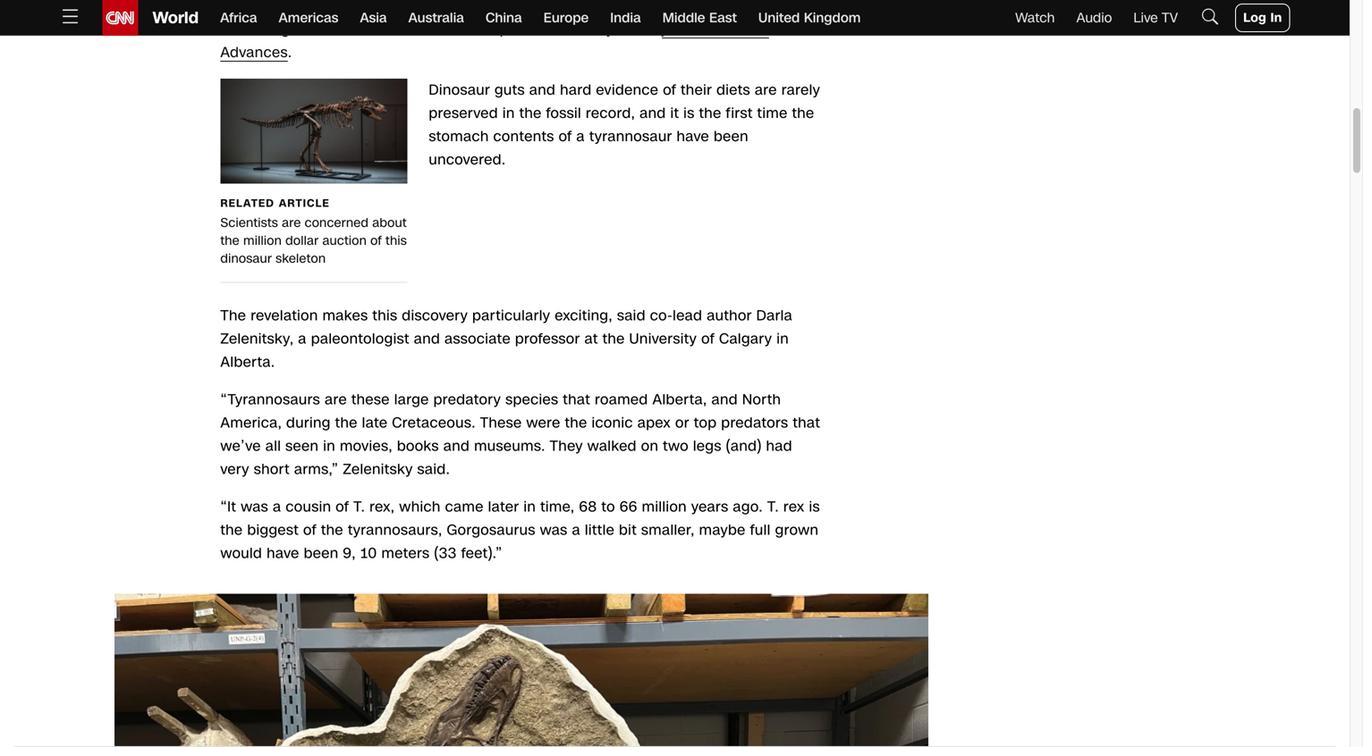 Task type: vqa. For each thing, say whether or not it's contained in the screenshot.
the "are" inside the Scientists are concerned about the million dollar auction of this dinosaur skeleton
yes



Task type: locate. For each thing, give the bounding box(es) containing it.
is right rex
[[809, 498, 820, 518]]

walked
[[588, 437, 637, 457]]

1 horizontal spatial are
[[325, 390, 347, 410]]

time,
[[540, 498, 575, 518]]

museums.
[[474, 437, 546, 457]]

china
[[486, 8, 522, 27]]

are inside "tyrannosaurs are these large predatory species that roamed alberta, and north america, during the late cretaceous. these were the iconic apex or top predators that we've all seen in movies, books and museums. they walked on two legs (and) had very short arms," zelenitsky said.
[[325, 390, 347, 410]]

1 vertical spatial fossil
[[546, 103, 582, 124]]

bit
[[619, 521, 637, 541]]

0 vertical spatial on
[[293, 0, 311, 16]]

1 horizontal spatial on
[[411, 19, 429, 39]]

0 horizontal spatial on
[[293, 0, 311, 16]]

1 vertical spatial are
[[282, 214, 301, 232]]

to
[[295, 19, 308, 39], [602, 498, 615, 518]]

0 vertical spatial this
[[386, 232, 407, 250]]

were
[[526, 413, 561, 434]]

in down darla
[[777, 329, 789, 349]]

dinosaur
[[220, 250, 272, 268]]

dinosaur guts and hard evidence of their diets are rarely preserved in the fossil record, and it is the first time the stomach contents of a tyrannosaur have been uncovered.
[[429, 80, 821, 170]]

been
[[714, 127, 749, 147], [304, 544, 339, 564]]

the inside the revelation makes this discovery particularly exciting, said co-lead author darla zelenitsky, a paleontologist and associate professor at the university of calgary in alberta.
[[603, 329, 625, 349]]

of down the lead on the top
[[702, 329, 715, 349]]

middle east
[[663, 8, 737, 27]]

open menu icon image
[[59, 6, 81, 27]]

2 vertical spatial are
[[325, 390, 347, 410]]

iconic
[[592, 413, 633, 434]]

0 vertical spatial two
[[652, 0, 677, 16]]

of inside "scientists are concerned about the million dollar auction of this dinosaur skeleton"
[[371, 232, 382, 250]]

gorgosaurus
[[447, 521, 536, 541]]

dinosaurs,
[[720, 0, 792, 16]]

been inside dinosaur guts and hard evidence of their diets are rarely preserved in the fossil record, and it is the first time the stomach contents of a tyrannosaur have been uncovered.
[[714, 127, 749, 147]]

0 horizontal spatial t.
[[354, 498, 365, 518]]

of down cousin
[[303, 521, 317, 541]]

that right the species
[[563, 390, 591, 410]]

fossil inside 'what was on the menu 75 million years ago? the hind legs of two baby dinosaurs, according to new research on the fossil published friday in the'
[[460, 19, 495, 39]]

of down about
[[371, 232, 382, 250]]

first
[[726, 103, 753, 124]]

1 horizontal spatial to
[[602, 498, 615, 518]]

0 horizontal spatial been
[[304, 544, 339, 564]]

are for "tyrannosaurs are these large predatory species that roamed alberta, and north america, during the late cretaceous. these were the iconic apex or top predators that we've all seen in movies, books and museums. they walked on two legs (and) had very short arms," zelenitsky said.
[[325, 390, 347, 410]]

are left these on the bottom
[[325, 390, 347, 410]]

years up maybe
[[691, 498, 729, 518]]

is inside "it was a cousin of t. rex, which came later in time, 68 to 66 million years ago. t. rex is the biggest of the tyrannosaurs, gorgosaurus was a little bit smaller, maybe full grown would have been 9, 10 meters (33 feet)."
[[809, 498, 820, 518]]

audio link
[[1077, 8, 1112, 27]]

arms,"
[[294, 460, 339, 480]]

this
[[386, 232, 407, 250], [373, 306, 398, 326]]

1 horizontal spatial million
[[407, 0, 452, 16]]

cretaceous.
[[392, 413, 476, 434]]

2 horizontal spatial million
[[642, 498, 687, 518]]

in down legs
[[619, 19, 631, 39]]

1 vertical spatial that
[[793, 413, 821, 434]]

of right legs
[[634, 0, 647, 16]]

a inside the revelation makes this discovery particularly exciting, said co-lead author darla zelenitsky, a paleontologist and associate professor at the university of calgary in alberta.
[[298, 329, 307, 349]]

been down first
[[714, 127, 749, 147]]

of inside 'what was on the menu 75 million years ago? the hind legs of two baby dinosaurs, according to new research on the fossil published friday in the'
[[634, 0, 647, 16]]

contents
[[493, 127, 554, 147]]

africa link
[[220, 0, 257, 36]]

have down 'it'
[[677, 127, 710, 147]]

this up the paleontologist
[[373, 306, 398, 326]]

was right "it
[[241, 498, 268, 518]]

two up journal
[[652, 0, 677, 16]]

later
[[488, 498, 519, 518]]

in
[[1271, 9, 1283, 26]]

this down about
[[386, 232, 407, 250]]

late
[[362, 413, 388, 434]]

asia link
[[360, 0, 387, 36]]

of inside the revelation makes this discovery particularly exciting, said co-lead author darla zelenitsky, a paleontologist and associate professor at the university of calgary in alberta.
[[702, 329, 715, 349]]

this inside "scientists are concerned about the million dollar auction of this dinosaur skeleton"
[[386, 232, 407, 250]]

a down revelation
[[298, 329, 307, 349]]

have inside dinosaur guts and hard evidence of their diets are rarely preserved in the fossil record, and it is the first time the stomach contents of a tyrannosaur have been uncovered.
[[677, 127, 710, 147]]

years inside 'what was on the menu 75 million years ago? the hind legs of two baby dinosaurs, according to new research on the fossil published friday in the'
[[456, 0, 493, 16]]

are up the dollar
[[282, 214, 301, 232]]

1 horizontal spatial the
[[536, 0, 562, 16]]

in down guts
[[503, 103, 515, 124]]

million
[[407, 0, 452, 16], [243, 232, 282, 250], [642, 498, 687, 518]]

1 horizontal spatial have
[[677, 127, 710, 147]]

are inside dinosaur guts and hard evidence of their diets are rarely preserved in the fossil record, and it is the first time the stomach contents of a tyrannosaur have been uncovered.
[[755, 80, 777, 100]]

professor
[[515, 329, 580, 349]]

to inside 'what was on the menu 75 million years ago? the hind legs of two baby dinosaurs, according to new research on the fossil published friday in the'
[[295, 19, 308, 39]]

was for a
[[241, 498, 268, 518]]

exciting,
[[555, 306, 613, 326]]

two down or
[[663, 437, 689, 457]]

0 vertical spatial to
[[295, 19, 308, 39]]

0 horizontal spatial is
[[684, 103, 695, 124]]

0 vertical spatial years
[[456, 0, 493, 16]]

said.
[[417, 460, 450, 480]]

in
[[619, 19, 631, 39], [503, 103, 515, 124], [777, 329, 789, 349], [323, 437, 336, 457], [524, 498, 536, 518]]

the revelation makes this discovery particularly exciting, said co-lead author darla zelenitsky, a paleontologist and associate professor at the university of calgary in alberta.
[[220, 306, 793, 373]]

east
[[709, 8, 737, 27]]

world link
[[138, 0, 199, 36]]

2 horizontal spatial are
[[755, 80, 777, 100]]

their
[[681, 80, 712, 100]]

ago?
[[498, 0, 532, 16]]

1 horizontal spatial years
[[691, 498, 729, 518]]

is right 'it'
[[684, 103, 695, 124]]

0 vertical spatial that
[[563, 390, 591, 410]]

legs
[[601, 0, 629, 16]]

to left new
[[295, 19, 308, 39]]

0 vertical spatial million
[[407, 0, 452, 16]]

0 horizontal spatial to
[[295, 19, 308, 39]]

have inside "it was a cousin of t. rex, which came later in time, 68 to 66 million years ago. t. rex is the biggest of the tyrannosaurs, gorgosaurus was a little bit smaller, maybe full grown would have been 9, 10 meters (33 feet)."
[[267, 544, 299, 564]]

0 vertical spatial been
[[714, 127, 749, 147]]

are up "time"
[[755, 80, 777, 100]]

1 vertical spatial years
[[691, 498, 729, 518]]

was down time,
[[540, 521, 568, 541]]

1 vertical spatial to
[[602, 498, 615, 518]]

a up biggest
[[273, 498, 281, 518]]

.
[[288, 43, 292, 63]]

t. left rex
[[768, 498, 779, 518]]

been left 9,
[[304, 544, 339, 564]]

ago.
[[733, 498, 763, 518]]

0 vertical spatial was
[[261, 0, 289, 16]]

1 horizontal spatial t.
[[768, 498, 779, 518]]

had
[[766, 437, 793, 457]]

million inside "it was a cousin of t. rex, which came later in time, 68 to 66 million years ago. t. rex is the biggest of the tyrannosaurs, gorgosaurus was a little bit smaller, maybe full grown would have been 9, 10 meters (33 feet)."
[[642, 498, 687, 518]]

uncovered.
[[429, 150, 506, 170]]

1 horizontal spatial that
[[793, 413, 821, 434]]

advances
[[220, 43, 288, 63]]

1 vertical spatial the
[[220, 306, 246, 326]]

1 vertical spatial two
[[663, 437, 689, 457]]

calgary
[[719, 329, 772, 349]]

1 vertical spatial is
[[809, 498, 820, 518]]

0 horizontal spatial million
[[243, 232, 282, 250]]

2 horizontal spatial on
[[641, 437, 659, 457]]

that
[[563, 390, 591, 410], [793, 413, 821, 434]]

audio
[[1077, 8, 1112, 27]]

0 horizontal spatial the
[[220, 306, 246, 326]]

kingdom
[[804, 8, 861, 27]]

the inside 'what was on the menu 75 million years ago? the hind legs of two baby dinosaurs, according to new research on the fossil published friday in the'
[[536, 0, 562, 16]]

concerned
[[305, 214, 369, 232]]

guts
[[495, 80, 525, 100]]

1 t. from the left
[[354, 498, 365, 518]]

united kingdom link
[[759, 0, 861, 36]]

log
[[1244, 9, 1267, 26]]

and down discovery
[[414, 329, 440, 349]]

to left the 66
[[602, 498, 615, 518]]

0 vertical spatial is
[[684, 103, 695, 124]]

was inside 'what was on the menu 75 million years ago? the hind legs of two baby dinosaurs, according to new research on the fossil published friday in the'
[[261, 0, 289, 16]]

1 horizontal spatial been
[[714, 127, 749, 147]]

of
[[634, 0, 647, 16], [663, 80, 676, 100], [559, 127, 572, 147], [371, 232, 382, 250], [702, 329, 715, 349], [336, 498, 349, 518], [303, 521, 317, 541]]

of right cousin
[[336, 498, 349, 518]]

at
[[585, 329, 598, 349]]

in inside the revelation makes this discovery particularly exciting, said co-lead author darla zelenitsky, a paleontologist and associate professor at the university of calgary in alberta.
[[777, 329, 789, 349]]

the up 'zelenitsky,'
[[220, 306, 246, 326]]

1 horizontal spatial is
[[809, 498, 820, 518]]

discovery
[[402, 306, 468, 326]]

t.
[[354, 498, 365, 518], [768, 498, 779, 518]]

"tyrannosaurs
[[220, 390, 320, 410]]

china link
[[486, 0, 522, 36]]

two inside "tyrannosaurs are these large predatory species that roamed alberta, and north america, during the late cretaceous. these were the iconic apex or top predators that we've all seen in movies, books and museums. they walked on two legs (and) had very short arms," zelenitsky said.
[[663, 437, 689, 457]]

are inside "scientists are concerned about the million dollar auction of this dinosaur skeleton"
[[282, 214, 301, 232]]

these
[[351, 390, 390, 410]]

0 horizontal spatial are
[[282, 214, 301, 232]]

2 t. from the left
[[768, 498, 779, 518]]

1 vertical spatial was
[[241, 498, 268, 518]]

in up arms,"
[[323, 437, 336, 457]]

"it
[[220, 498, 236, 518]]

in inside "tyrannosaurs are these large predatory species that roamed alberta, and north america, during the late cretaceous. these were the iconic apex or top predators that we've all seen in movies, books and museums. they walked on two legs (and) had very short arms," zelenitsky said.
[[323, 437, 336, 457]]

1 vertical spatial have
[[267, 544, 299, 564]]

we've
[[220, 437, 261, 457]]

2 vertical spatial million
[[642, 498, 687, 518]]

a left little on the left bottom
[[572, 521, 581, 541]]

about
[[372, 214, 407, 232]]

0 vertical spatial fossil
[[460, 19, 495, 39]]

of right the contents
[[559, 127, 572, 147]]

0 vertical spatial are
[[755, 80, 777, 100]]

predators
[[721, 413, 789, 434]]

university
[[629, 329, 697, 349]]

europe link
[[544, 0, 589, 36]]

are for scientists are concerned about the million dollar auction of this dinosaur skeleton
[[282, 214, 301, 232]]

have down biggest
[[267, 544, 299, 564]]

0 vertical spatial have
[[677, 127, 710, 147]]

is inside dinosaur guts and hard evidence of their diets are rarely preserved in the fossil record, and it is the first time the stomach contents of a tyrannosaur have been uncovered.
[[684, 103, 695, 124]]

0 horizontal spatial years
[[456, 0, 493, 16]]

0 horizontal spatial that
[[563, 390, 591, 410]]

united
[[759, 8, 800, 27]]

the up the published
[[536, 0, 562, 16]]

that right predators
[[793, 413, 821, 434]]

americas link
[[279, 0, 338, 36]]

1 vertical spatial on
[[411, 19, 429, 39]]

1 horizontal spatial fossil
[[546, 103, 582, 124]]

science
[[714, 19, 769, 39]]

0 horizontal spatial fossil
[[460, 19, 495, 39]]

1 vertical spatial million
[[243, 232, 282, 250]]

in right later
[[524, 498, 536, 518]]

to inside "it was a cousin of t. rex, which came later in time, 68 to 66 million years ago. t. rex is the biggest of the tyrannosaurs, gorgosaurus was a little bit smaller, maybe full grown would have been 9, 10 meters (33 feet)."
[[602, 498, 615, 518]]

lead
[[673, 306, 703, 326]]

million inside "scientists are concerned about the million dollar auction of this dinosaur skeleton"
[[243, 232, 282, 250]]

t. left rex, at the left
[[354, 498, 365, 518]]

very
[[220, 460, 249, 480]]

dr. françois therrien (curator of dinosaur palaeoecology at the royal tyrrell museum) and dr. darla zelenitsky (assistant professor at university of calgary) stand next to the young gorgosaurus specimen. image
[[115, 595, 929, 748]]

a down hard
[[577, 127, 585, 147]]

search icon image
[[1200, 6, 1221, 27]]

million down "scientists" on the top left of page
[[243, 232, 282, 250]]

journal science advances
[[220, 19, 769, 63]]

million up smaller,
[[642, 498, 687, 518]]

1 vertical spatial been
[[304, 544, 339, 564]]

it
[[671, 103, 679, 124]]

was up according
[[261, 0, 289, 16]]

during
[[286, 413, 331, 434]]

years up journal science advances
[[456, 0, 493, 16]]

2 vertical spatial on
[[641, 437, 659, 457]]

0 vertical spatial the
[[536, 0, 562, 16]]

0 horizontal spatial have
[[267, 544, 299, 564]]

1 vertical spatial this
[[373, 306, 398, 326]]

legs (and)
[[693, 437, 762, 457]]

feet)."
[[461, 544, 502, 564]]

is
[[684, 103, 695, 124], [809, 498, 820, 518]]

roamed
[[595, 390, 648, 410]]

million right 75
[[407, 0, 452, 16]]

watch link
[[1016, 8, 1055, 27]]



Task type: describe. For each thing, give the bounding box(es) containing it.
and up top
[[712, 390, 738, 410]]

this inside the revelation makes this discovery particularly exciting, said co-lead author darla zelenitsky, a paleontologist and associate professor at the university of calgary in alberta.
[[373, 306, 398, 326]]

makes
[[323, 306, 368, 326]]

in inside dinosaur guts and hard evidence of their diets are rarely preserved in the fossil record, and it is the first time the stomach contents of a tyrannosaur have been uncovered.
[[503, 103, 515, 124]]

live tv
[[1134, 8, 1178, 27]]

scientists are concerned about the million dollar auction of this dinosaur skeleton link
[[220, 79, 407, 268]]

africa
[[220, 8, 257, 27]]

short
[[254, 460, 290, 480]]

a inside dinosaur guts and hard evidence of their diets are rarely preserved in the fossil record, and it is the first time the stomach contents of a tyrannosaur have been uncovered.
[[577, 127, 585, 147]]

hard
[[560, 80, 592, 100]]

and down cretaceous.
[[444, 437, 470, 457]]

journal
[[662, 19, 709, 39]]

been inside "it was a cousin of t. rex, which came later in time, 68 to 66 million years ago. t. rex is the biggest of the tyrannosaurs, gorgosaurus was a little bit smaller, maybe full grown would have been 9, 10 meters (33 feet)."
[[304, 544, 339, 564]]

top
[[694, 413, 717, 434]]

the inside the revelation makes this discovery particularly exciting, said co-lead author darla zelenitsky, a paleontologist and associate professor at the university of calgary in alberta.
[[220, 306, 246, 326]]

and left 'it'
[[640, 103, 666, 124]]

rarely
[[782, 80, 821, 100]]

india link
[[610, 0, 641, 36]]

friday
[[572, 19, 614, 39]]

full
[[750, 521, 771, 541]]

what was on the menu 75 million years ago? the hind legs of two baby dinosaurs, according to new research on the fossil published friday in the
[[220, 0, 792, 39]]

published
[[500, 19, 568, 39]]

stomach
[[429, 127, 489, 147]]

tv
[[1162, 8, 1178, 27]]

middle
[[663, 8, 705, 27]]

north
[[742, 390, 781, 410]]

gorgosaurus fossil auction image
[[220, 79, 407, 184]]

co-
[[650, 306, 673, 326]]

was for on
[[261, 0, 289, 16]]

they
[[550, 437, 583, 457]]

years inside "it was a cousin of t. rex, which came later in time, 68 to 66 million years ago. t. rex is the biggest of the tyrannosaurs, gorgosaurus was a little bit smaller, maybe full grown would have been 9, 10 meters (33 feet)."
[[691, 498, 729, 518]]

2 vertical spatial was
[[540, 521, 568, 541]]

associate
[[445, 329, 511, 349]]

dinosaur
[[429, 80, 490, 100]]

books
[[397, 437, 439, 457]]

would
[[220, 544, 262, 564]]

all
[[265, 437, 281, 457]]

apex
[[638, 413, 671, 434]]

cousin
[[286, 498, 331, 518]]

menu
[[342, 0, 381, 16]]

evidence
[[596, 80, 659, 100]]

according
[[220, 19, 290, 39]]

66
[[620, 498, 638, 518]]

fossil inside dinosaur guts and hard evidence of their diets are rarely preserved in the fossil record, and it is the first time the stomach contents of a tyrannosaur have been uncovered.
[[546, 103, 582, 124]]

of up 'it'
[[663, 80, 676, 100]]

zelenitsky,
[[220, 329, 294, 349]]

in inside "it was a cousin of t. rex, which came later in time, 68 to 66 million years ago. t. rex is the biggest of the tyrannosaurs, gorgosaurus was a little bit smaller, maybe full grown would have been 9, 10 meters (33 feet)."
[[524, 498, 536, 518]]

record,
[[586, 103, 635, 124]]

meters
[[382, 544, 430, 564]]

rex,
[[370, 498, 395, 518]]

these
[[480, 413, 522, 434]]

smaller,
[[641, 521, 695, 541]]

paleontologist
[[311, 329, 410, 349]]

united kingdom
[[759, 8, 861, 27]]

live
[[1134, 8, 1158, 27]]

alberta,
[[653, 390, 707, 410]]

on inside "tyrannosaurs are these large predatory species that roamed alberta, and north america, during the late cretaceous. these were the iconic apex or top predators that we've all seen in movies, books and museums. they walked on two legs (and) had very short arms," zelenitsky said.
[[641, 437, 659, 457]]

australia
[[408, 8, 464, 27]]

research
[[346, 19, 407, 39]]

species
[[506, 390, 559, 410]]

author
[[707, 306, 752, 326]]

9,
[[343, 544, 356, 564]]

watch
[[1016, 8, 1055, 27]]

diets
[[717, 80, 751, 100]]

alberta.
[[220, 353, 275, 373]]

zelenitsky
[[343, 460, 413, 480]]

grown
[[775, 521, 819, 541]]

large
[[394, 390, 429, 410]]

and right guts
[[529, 80, 556, 100]]

two inside 'what was on the menu 75 million years ago? the hind legs of two baby dinosaurs, according to new research on the fossil published friday in the'
[[652, 0, 677, 16]]

the inside "scientists are concerned about the million dollar auction of this dinosaur skeleton"
[[220, 232, 240, 250]]

(33
[[434, 544, 457, 564]]

americas
[[279, 8, 338, 27]]

million inside 'what was on the menu 75 million years ago? the hind legs of two baby dinosaurs, according to new research on the fossil published friday in the'
[[407, 0, 452, 16]]

68
[[579, 498, 597, 518]]

particularly
[[472, 306, 550, 326]]

europe
[[544, 8, 589, 27]]

in inside 'what was on the menu 75 million years ago? the hind legs of two baby dinosaurs, according to new research on the fossil published friday in the'
[[619, 19, 631, 39]]

and inside the revelation makes this discovery particularly exciting, said co-lead author darla zelenitsky, a paleontologist and associate professor at the university of calgary in alberta.
[[414, 329, 440, 349]]

scientists
[[220, 214, 278, 232]]

skeleton
[[276, 250, 326, 268]]

time
[[757, 103, 788, 124]]

what
[[220, 0, 257, 16]]

darla
[[757, 306, 793, 326]]

world
[[153, 7, 199, 29]]

rex
[[784, 498, 805, 518]]

said
[[617, 306, 646, 326]]

log in link
[[1236, 4, 1291, 32]]

tyrannosaurs,
[[348, 521, 442, 541]]

preserved
[[429, 103, 498, 124]]



